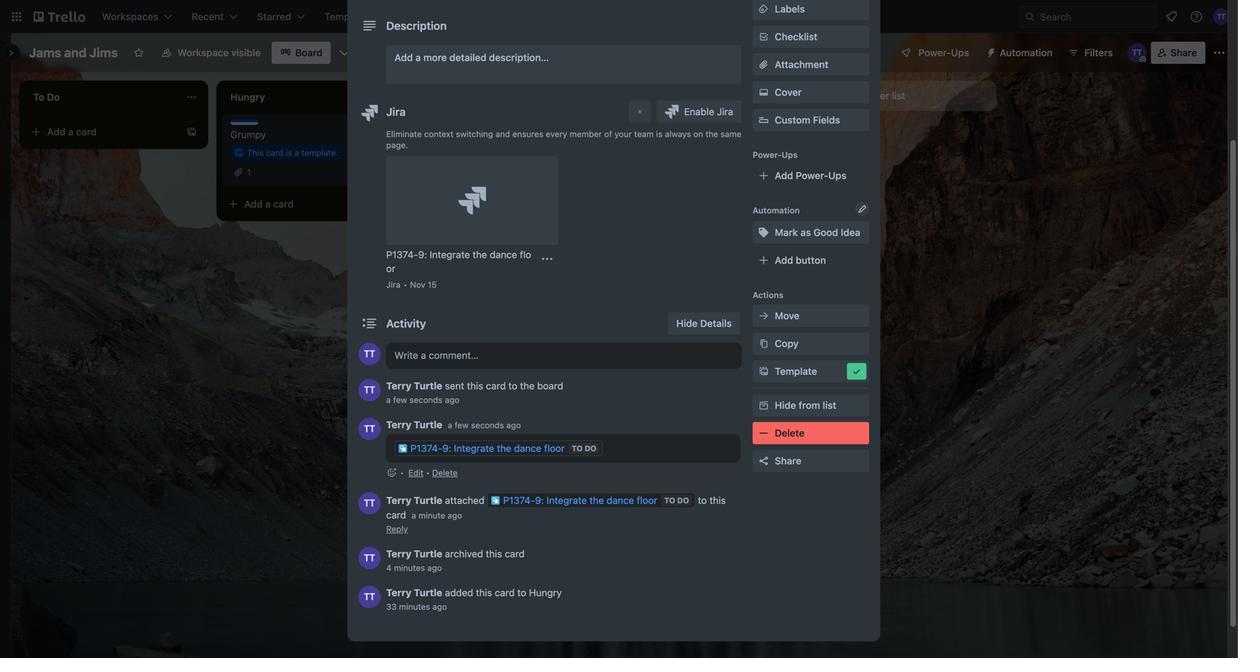 Task type: vqa. For each thing, say whether or not it's contained in the screenshot.
ago within the "Terry Turtle sent this card to the board a few seconds ago"
yes



Task type: locate. For each thing, give the bounding box(es) containing it.
1 vertical spatial few
[[455, 420, 469, 430]]

to
[[509, 380, 518, 391], [698, 495, 707, 506], [517, 587, 526, 598]]

1 horizontal spatial •
[[426, 468, 430, 478]]

1 vertical spatial do
[[677, 496, 689, 505]]

0 vertical spatial and
[[64, 45, 87, 60]]

power-
[[919, 47, 951, 58], [753, 150, 782, 160], [796, 170, 829, 181]]

is right team
[[656, 129, 663, 139]]

1 horizontal spatial create from template… image
[[580, 126, 591, 137]]

0 horizontal spatial to do
[[572, 444, 597, 453]]

1 horizontal spatial share
[[1171, 47, 1197, 58]]

jira
[[386, 105, 406, 118], [717, 106, 733, 117], [386, 280, 401, 289]]

detailed
[[450, 52, 487, 63]]

seconds down terry turtle sent this card to the board a few seconds ago
[[471, 420, 504, 430]]

4 sm image from the top
[[757, 309, 771, 323]]

sm image inside 'checklist' link
[[757, 30, 771, 44]]

1 horizontal spatial automation
[[1000, 47, 1053, 58]]

0 vertical spatial dance
[[490, 249, 517, 260]]

terry turtle a few seconds ago
[[386, 419, 521, 430]]

0 vertical spatial power-ups
[[919, 47, 969, 58]]

terry up add reaction "icon"
[[386, 419, 412, 430]]

ago inside the terry turtle archived this card 4 minutes ago
[[427, 563, 442, 573]]

1 terry from the top
[[386, 380, 412, 391]]

2 horizontal spatial create from template… image
[[777, 126, 789, 137]]

1 horizontal spatial share button
[[1151, 42, 1206, 64]]

0 horizontal spatial •
[[403, 280, 407, 289]]

3 terry turtle (terryturtle) image from the top
[[359, 586, 381, 608]]

0 vertical spatial p1374-9: integrate the dance floor
[[411, 443, 565, 454]]

2 vertical spatial to
[[517, 587, 526, 598]]

0 vertical spatial to do
[[572, 444, 597, 453]]

terry
[[386, 380, 412, 391], [386, 419, 412, 430], [386, 495, 412, 506], [386, 548, 412, 559], [386, 587, 412, 598]]

delete down hide from list
[[775, 427, 805, 439]]

turtle for added
[[414, 587, 442, 598]]

integrate
[[430, 249, 470, 260], [454, 443, 494, 454], [547, 495, 587, 506]]

1 horizontal spatial delete link
[[753, 422, 869, 444]]

0 vertical spatial terry turtle (terryturtle) image
[[359, 343, 381, 365]]

share down hide from list
[[775, 455, 802, 466]]

0 vertical spatial p1374-
[[386, 249, 418, 260]]

turtle for a
[[414, 419, 442, 430]]

1 horizontal spatial is
[[656, 129, 663, 139]]

this inside the terry turtle archived this card 4 minutes ago
[[486, 548, 502, 559]]

delete up "terry turtle attached"
[[432, 468, 458, 478]]

this
[[247, 148, 264, 158]]

2 vertical spatial integrate
[[547, 495, 587, 506]]

minutes inside terry turtle added this card to hungry 33 minutes ago
[[399, 602, 430, 612]]

jira up eliminate
[[386, 105, 406, 118]]

1 left page.
[[382, 148, 385, 158]]

1 horizontal spatial seconds
[[471, 420, 504, 430]]

0 vertical spatial 9:
[[418, 249, 427, 260]]

power- down custom fields button
[[796, 170, 829, 181]]

1 horizontal spatial few
[[455, 420, 469, 430]]

ago up 33 minutes ago link
[[427, 563, 442, 573]]

2 sm image from the top
[[757, 85, 771, 99]]

automation up mark
[[753, 205, 800, 215]]

0 horizontal spatial seconds
[[410, 395, 443, 405]]

terry inside terry turtle sent this card to the board a few seconds ago
[[386, 380, 412, 391]]

1 horizontal spatial 1
[[382, 148, 385, 158]]

0 vertical spatial share button
[[1151, 42, 1206, 64]]

add inside "button"
[[833, 90, 851, 101]]

create from template… image
[[580, 126, 591, 137], [777, 126, 789, 137], [383, 199, 394, 210]]

and left jims
[[64, 45, 87, 60]]

3 turtle from the top
[[414, 495, 442, 506]]

card
[[76, 126, 97, 137], [470, 126, 491, 137], [667, 126, 688, 137], [266, 148, 283, 158], [273, 198, 294, 210], [486, 380, 506, 391], [386, 509, 406, 521], [505, 548, 525, 559], [495, 587, 515, 598]]

turtle up edit • delete
[[414, 419, 442, 430]]

and inside board name "text field"
[[64, 45, 87, 60]]

enable jira button
[[657, 101, 742, 123]]

0 horizontal spatial ups
[[782, 150, 798, 160]]

• right edit link in the left of the page
[[426, 468, 430, 478]]

turtle up 33 minutes ago link
[[414, 587, 442, 598]]

1 vertical spatial power-
[[753, 150, 782, 160]]

terry down add reaction "icon"
[[386, 495, 412, 506]]

2 vertical spatial dance
[[607, 495, 634, 506]]

1 horizontal spatial list
[[892, 90, 906, 101]]

ups left automation button at right
[[951, 47, 969, 58]]

to inside terry turtle sent this card to the board a few seconds ago
[[509, 380, 518, 391]]

1 horizontal spatial do
[[677, 496, 689, 505]]

few inside terry turtle sent this card to the board a few seconds ago
[[393, 395, 407, 405]]

1 vertical spatial seconds
[[471, 420, 504, 430]]

delete link down hide from list link
[[753, 422, 869, 444]]

workspace visible button
[[153, 42, 269, 64]]

1 vertical spatial to do
[[664, 496, 689, 505]]

member
[[570, 129, 602, 139]]

delete link up "terry turtle attached"
[[432, 468, 458, 478]]

0 vertical spatial few
[[393, 395, 407, 405]]

terry up 33
[[386, 587, 412, 598]]

to inside to this card
[[698, 495, 707, 506]]

ago down added
[[433, 602, 447, 612]]

terry for terry turtle sent this card to the board a few seconds ago
[[386, 380, 412, 391]]

from
[[799, 399, 820, 411]]

sm image down copy link
[[850, 364, 864, 378]]

sm image down actions
[[757, 309, 771, 323]]

0 horizontal spatial hide
[[677, 318, 698, 329]]

star or unstar board image
[[133, 47, 144, 58]]

1 vertical spatial terry turtle (terryturtle) image
[[359, 418, 381, 440]]

terry turtle (terryturtle) image for archived this card
[[359, 547, 381, 569]]

ups up add power-ups
[[782, 150, 798, 160]]

list
[[892, 90, 906, 101], [823, 399, 837, 411]]

create
[[411, 11, 442, 22]]

the inside eliminate context switching and ensures every member of your team is always on the same page.
[[706, 129, 718, 139]]

5 terry from the top
[[386, 587, 412, 598]]

enable
[[684, 106, 714, 117]]

2 vertical spatial power-
[[796, 170, 829, 181]]

1 turtle from the top
[[414, 380, 442, 391]]

dance
[[490, 249, 517, 260], [514, 443, 542, 454], [607, 495, 634, 506]]

0 vertical spatial a few seconds ago link
[[386, 395, 460, 405]]

3 terry from the top
[[386, 495, 412, 506]]

power-ups up add another list "button"
[[919, 47, 969, 58]]

2 vertical spatial terry turtle (terryturtle) image
[[359, 586, 381, 608]]

0 horizontal spatial 1
[[247, 167, 251, 177]]

list for add another list
[[892, 90, 906, 101]]

sm image inside automation button
[[981, 42, 1000, 61]]

power- up add another list "button"
[[919, 47, 951, 58]]

1 vertical spatial to
[[664, 496, 675, 505]]

ago down terry turtle sent this card to the board a few seconds ago
[[506, 420, 521, 430]]

sm image inside move link
[[757, 309, 771, 323]]

a
[[416, 52, 421, 63], [68, 126, 74, 137], [462, 126, 468, 137], [660, 126, 665, 137], [295, 148, 299, 158], [265, 198, 271, 210], [386, 395, 391, 405], [448, 420, 452, 430], [412, 511, 416, 520]]

create button
[[403, 6, 450, 28]]

0 vertical spatial seconds
[[410, 395, 443, 405]]

0 horizontal spatial delete
[[432, 468, 458, 478]]

create from template… image down custom at the top right of the page
[[777, 126, 789, 137]]

power-ups
[[919, 47, 969, 58], [753, 150, 798, 160]]

0 vertical spatial hide
[[677, 318, 698, 329]]

2 turtle from the top
[[414, 419, 442, 430]]

1 vertical spatial share
[[775, 455, 802, 466]]

0 horizontal spatial 9:
[[418, 249, 427, 260]]

ago
[[445, 395, 460, 405], [506, 420, 521, 430], [448, 511, 462, 520], [427, 563, 442, 573], [433, 602, 447, 612]]

create from template… image left of
[[580, 126, 591, 137]]

p1374- right attached at the left of the page
[[503, 495, 535, 506]]

the inside p1374-9: integrate the dance flo or jira • nov 15
[[473, 249, 487, 260]]

terry turtle sent this card to the board a few seconds ago
[[386, 380, 563, 405]]

automation down 'search' icon
[[1000, 47, 1053, 58]]

labels link
[[753, 0, 869, 20]]

turtle left sent
[[414, 380, 442, 391]]

p1374-9: integrate the dance floor image
[[458, 187, 486, 214]]

0 horizontal spatial to
[[572, 444, 583, 453]]

add button
[[775, 254, 826, 266]]

1 horizontal spatial 9:
[[443, 443, 451, 454]]

0 vertical spatial is
[[656, 129, 663, 139]]

2 horizontal spatial ups
[[951, 47, 969, 58]]

hide inside hide from list link
[[775, 399, 796, 411]]

automation
[[1000, 47, 1053, 58], [753, 205, 800, 215]]

hide for hide from list
[[775, 399, 796, 411]]

automation inside button
[[1000, 47, 1053, 58]]

card inside the terry turtle archived this card 4 minutes ago
[[505, 548, 525, 559]]

2 horizontal spatial power-
[[919, 47, 951, 58]]

terry for terry turtle a few seconds ago
[[386, 419, 412, 430]]

share button down hide from list link
[[753, 450, 869, 472]]

of
[[604, 129, 612, 139]]

sm image
[[757, 30, 771, 44], [981, 42, 1000, 61], [757, 364, 771, 378], [850, 364, 864, 378], [757, 398, 771, 412]]

1 horizontal spatial power-
[[796, 170, 829, 181]]

customize views image
[[338, 46, 352, 60]]

5 turtle from the top
[[414, 587, 442, 598]]

few
[[393, 395, 407, 405], [455, 420, 469, 430]]

turtle inside terry turtle sent this card to the board a few seconds ago
[[414, 380, 442, 391]]

to do
[[572, 444, 597, 453], [664, 496, 689, 505]]

cover
[[775, 86, 802, 98]]

2 terry from the top
[[386, 419, 412, 430]]

1 horizontal spatial and
[[496, 129, 510, 139]]

1 vertical spatial list
[[823, 399, 837, 411]]

a few seconds ago link down terry turtle sent this card to the board a few seconds ago
[[448, 420, 521, 430]]

0 vertical spatial ups
[[951, 47, 969, 58]]

template
[[775, 365, 817, 377]]

list inside "button"
[[892, 90, 906, 101]]

0 vertical spatial to
[[509, 380, 518, 391]]

0 notifications image
[[1163, 8, 1180, 25]]

1 vertical spatial integrate
[[454, 443, 494, 454]]

more
[[423, 52, 447, 63]]

sm image left copy at right bottom
[[757, 337, 771, 351]]

seconds up terry turtle a few seconds ago
[[410, 395, 443, 405]]

terry inside the terry turtle archived this card 4 minutes ago
[[386, 548, 412, 559]]

sm image
[[757, 2, 771, 16], [757, 85, 771, 99], [757, 226, 771, 239], [757, 309, 771, 323], [757, 337, 771, 351], [757, 426, 771, 440]]

list right from
[[823, 399, 837, 411]]

p1374- up edit • delete
[[411, 443, 443, 454]]

minutes right 33
[[399, 602, 430, 612]]

actions
[[753, 290, 784, 300]]

sm image inside labels link
[[757, 2, 771, 16]]

sm image inside hide from list link
[[757, 398, 771, 412]]

card inside terry turtle sent this card to the board a few seconds ago
[[486, 380, 506, 391]]

jira down or
[[386, 280, 401, 289]]

and left ensures
[[496, 129, 510, 139]]

1 vertical spatial p1374-9: integrate the dance floor
[[503, 495, 657, 506]]

is down grumpy 'link' in the top left of the page
[[286, 148, 292, 158]]

turtle up minute
[[414, 495, 442, 506]]

sm image inside copy link
[[757, 337, 771, 351]]

1 down this
[[247, 167, 251, 177]]

to this card
[[386, 495, 726, 521]]

sm image inside mark as good idea button
[[757, 226, 771, 239]]

terry inside terry turtle added this card to hungry 33 minutes ago
[[386, 587, 412, 598]]

1 horizontal spatial ups
[[829, 170, 847, 181]]

sm image left hide from list
[[757, 398, 771, 412]]

sm image left mark
[[757, 226, 771, 239]]

jira up the same
[[717, 106, 733, 117]]

0 vertical spatial minutes
[[394, 563, 425, 573]]

this inside terry turtle added this card to hungry 33 minutes ago
[[476, 587, 492, 598]]

1 vertical spatial is
[[286, 148, 292, 158]]

this
[[467, 380, 483, 391], [710, 495, 726, 506], [486, 548, 502, 559], [476, 587, 492, 598]]

terry turtle (terryturtle) image
[[359, 343, 381, 365], [359, 418, 381, 440], [359, 586, 381, 608]]

add a card button
[[25, 121, 180, 143], [419, 121, 575, 143], [616, 121, 772, 143], [222, 193, 378, 215]]

ups
[[951, 47, 969, 58], [782, 150, 798, 160], [829, 170, 847, 181]]

is
[[656, 129, 663, 139], [286, 148, 292, 158]]

4 terry from the top
[[386, 548, 412, 559]]

few up terry turtle a few seconds ago
[[393, 395, 407, 405]]

1 vertical spatial to
[[698, 495, 707, 506]]

create from template… image down page.
[[383, 199, 394, 210]]

ago inside terry turtle sent this card to the board a few seconds ago
[[445, 395, 460, 405]]

delete
[[775, 427, 805, 439], [432, 468, 458, 478]]

share
[[1171, 47, 1197, 58], [775, 455, 802, 466]]

the
[[706, 129, 718, 139], [473, 249, 487, 260], [520, 380, 535, 391], [497, 443, 511, 454], [590, 495, 604, 506]]

15
[[428, 280, 437, 289]]

0 vertical spatial share
[[1171, 47, 1197, 58]]

sm image left labels
[[757, 2, 771, 16]]

hide left from
[[775, 399, 796, 411]]

0 horizontal spatial share button
[[753, 450, 869, 472]]

turtle inside terry turtle added this card to hungry 33 minutes ago
[[414, 587, 442, 598]]

custom fields
[[775, 114, 840, 126]]

0 vertical spatial delete
[[775, 427, 805, 439]]

p1374-
[[386, 249, 418, 260], [411, 443, 443, 454], [503, 495, 535, 506]]

turtle up 4 minutes ago link
[[414, 548, 442, 559]]

ups inside button
[[951, 47, 969, 58]]

1 vertical spatial 9:
[[443, 443, 451, 454]]

1 vertical spatial a few seconds ago link
[[448, 420, 521, 430]]

1 vertical spatial floor
[[637, 495, 657, 506]]

sm image for copy
[[757, 337, 771, 351]]

1 vertical spatial automation
[[753, 205, 800, 215]]

same
[[721, 129, 742, 139]]

sm image left cover
[[757, 85, 771, 99]]

1 vertical spatial and
[[496, 129, 510, 139]]

to for the
[[509, 380, 518, 391]]

33 minutes ago link
[[386, 602, 447, 612]]

move
[[775, 310, 800, 321]]

grumpy link
[[230, 128, 391, 142]]

sm image inside cover link
[[757, 85, 771, 99]]

add a more detailed description…
[[395, 52, 549, 63]]

this inside terry turtle sent this card to the board a few seconds ago
[[467, 380, 483, 391]]

minutes right 4
[[394, 563, 425, 573]]

list right "another"
[[892, 90, 906, 101]]

1 sm image from the top
[[757, 2, 771, 16]]

•
[[403, 280, 407, 289], [426, 468, 430, 478]]

0 horizontal spatial is
[[286, 148, 292, 158]]

ensures
[[513, 129, 544, 139]]

sm image for move
[[757, 309, 771, 323]]

power- inside button
[[919, 47, 951, 58]]

integrate inside p1374-9: integrate the dance flo or jira • nov 15
[[430, 249, 470, 260]]

sm image right the power-ups button
[[981, 42, 1000, 61]]

power-ups button
[[891, 42, 978, 64]]

a few seconds ago link down sent
[[386, 395, 460, 405]]

seconds inside terry turtle a few seconds ago
[[471, 420, 504, 430]]

5 sm image from the top
[[757, 337, 771, 351]]

6 sm image from the top
[[757, 426, 771, 440]]

2 vertical spatial 9:
[[535, 495, 544, 506]]

• left nov
[[403, 280, 407, 289]]

to inside terry turtle added this card to hungry 33 minutes ago
[[517, 587, 526, 598]]

share button down '0 notifications' icon at the right
[[1151, 42, 1206, 64]]

0 horizontal spatial and
[[64, 45, 87, 60]]

few down terry turtle sent this card to the board a few seconds ago
[[455, 420, 469, 430]]

ago inside terry turtle a few seconds ago
[[506, 420, 521, 430]]

terry turtle (terryturtle) image
[[1213, 8, 1230, 25], [1128, 43, 1147, 62], [359, 379, 381, 401], [359, 492, 381, 514], [359, 547, 381, 569]]

the inside terry turtle sent this card to the board a few seconds ago
[[520, 380, 535, 391]]

0 vertical spatial integrate
[[430, 249, 470, 260]]

p1374- up or
[[386, 249, 418, 260]]

1 horizontal spatial to do
[[664, 496, 689, 505]]

4 turtle from the top
[[414, 548, 442, 559]]

terry left sent
[[386, 380, 412, 391]]

sm image down hide from list link
[[757, 426, 771, 440]]

a inside terry turtle a few seconds ago
[[448, 420, 452, 430]]

p1374-9: integrate the dance floor
[[411, 443, 565, 454], [503, 495, 657, 506]]

1 vertical spatial dance
[[514, 443, 542, 454]]

power- down custom at the top right of the page
[[753, 150, 782, 160]]

add power-ups link
[[753, 165, 869, 187]]

3 sm image from the top
[[757, 226, 771, 239]]

is inside eliminate context switching and ensures every member of your team is always on the same page.
[[656, 129, 663, 139]]

open information menu image
[[1190, 10, 1204, 24]]

turtle inside the terry turtle archived this card 4 minutes ago
[[414, 548, 442, 559]]

share left show menu icon
[[1171, 47, 1197, 58]]

terry up 4
[[386, 548, 412, 559]]

0 vertical spatial do
[[585, 444, 597, 453]]

activity
[[386, 317, 426, 330]]

this card is a template.
[[247, 148, 338, 158]]

checklist link
[[753, 26, 869, 48]]

Board name text field
[[22, 42, 125, 64]]

0 vertical spatial automation
[[1000, 47, 1053, 58]]

add
[[395, 52, 413, 63], [833, 90, 851, 101], [47, 126, 66, 137], [441, 126, 460, 137], [639, 126, 657, 137], [775, 170, 793, 181], [244, 198, 263, 210], [775, 254, 793, 266]]

1 horizontal spatial hide
[[775, 399, 796, 411]]

hide left details
[[677, 318, 698, 329]]

0 horizontal spatial list
[[823, 399, 837, 411]]

ups down fields
[[829, 170, 847, 181]]

details
[[700, 318, 732, 329]]

sm image left template
[[757, 364, 771, 378]]

and
[[64, 45, 87, 60], [496, 129, 510, 139]]

power-ups down custom at the top right of the page
[[753, 150, 798, 160]]

1 horizontal spatial floor
[[637, 495, 657, 506]]

hide inside hide details link
[[677, 318, 698, 329]]

sm image left the checklist
[[757, 30, 771, 44]]

hide details link
[[668, 312, 740, 335]]

fields
[[813, 114, 840, 126]]

1 vertical spatial hide
[[775, 399, 796, 411]]

ago down sent
[[445, 395, 460, 405]]

show menu image
[[1213, 46, 1227, 60]]

0 horizontal spatial power-ups
[[753, 150, 798, 160]]

sm image for template
[[757, 364, 771, 378]]

1 vertical spatial minutes
[[399, 602, 430, 612]]

0 vertical spatial 1
[[382, 148, 385, 158]]



Task type: describe. For each thing, give the bounding box(es) containing it.
sm image for labels
[[757, 2, 771, 16]]

context
[[424, 129, 454, 139]]

hide from list
[[775, 399, 837, 411]]

0 horizontal spatial share
[[775, 455, 802, 466]]

ago inside terry turtle added this card to hungry 33 minutes ago
[[433, 602, 447, 612]]

add another list
[[833, 90, 906, 101]]

add a card button for left create from template… image
[[222, 193, 378, 215]]

workspace visible
[[178, 47, 261, 58]]

2 terry turtle (terryturtle) image from the top
[[359, 418, 381, 440]]

add button button
[[753, 249, 869, 271]]

Search field
[[1036, 6, 1157, 27]]

turtle for sent
[[414, 380, 442, 391]]

9: inside p1374-9: integrate the dance flo or jira • nov 15
[[418, 249, 427, 260]]

terry for terry turtle archived this card 4 minutes ago
[[386, 548, 412, 559]]

this for sent this card to the board
[[467, 380, 483, 391]]

create from template… image
[[186, 126, 197, 137]]

jims
[[89, 45, 118, 60]]

add a more detailed description… link
[[386, 45, 742, 84]]

reply link
[[386, 524, 408, 534]]

add a card button for rightmost create from template… image
[[616, 121, 772, 143]]

1 vertical spatial 1
[[247, 167, 251, 177]]

1 vertical spatial p1374-
[[411, 443, 443, 454]]

terry turtle (terryturtle) image for sent this card to the board
[[359, 379, 381, 401]]

edit
[[408, 468, 424, 478]]

• inside p1374-9: integrate the dance flo or jira • nov 15
[[403, 280, 407, 289]]

color: blue, title: none image
[[230, 119, 258, 125]]

or
[[386, 263, 396, 274]]

visible
[[231, 47, 261, 58]]

this for archived this card
[[486, 548, 502, 559]]

description…
[[489, 52, 549, 63]]

grumpy
[[230, 129, 266, 140]]

primary element
[[0, 0, 1238, 33]]

terry for terry turtle attached
[[386, 495, 412, 506]]

minutes inside the terry turtle archived this card 4 minutes ago
[[394, 563, 425, 573]]

always
[[665, 129, 691, 139]]

Write a comment text field
[[386, 343, 742, 368]]

mark
[[775, 227, 798, 238]]

automation button
[[981, 42, 1061, 64]]

a inside terry turtle sent this card to the board a few seconds ago
[[386, 395, 391, 405]]

add a card button for create from template… icon
[[25, 121, 180, 143]]

this inside to this card
[[710, 495, 726, 506]]

1 vertical spatial share button
[[753, 450, 869, 472]]

hungry
[[529, 587, 562, 598]]

mark as good idea
[[775, 227, 861, 238]]

turtle for attached
[[414, 495, 442, 506]]

workspace
[[178, 47, 229, 58]]

attachment
[[775, 59, 829, 70]]

copy
[[775, 338, 799, 349]]

jams
[[29, 45, 61, 60]]

idea
[[841, 227, 861, 238]]

hide for hide details
[[677, 318, 698, 329]]

labels
[[775, 3, 805, 15]]

turtle for archived
[[414, 548, 442, 559]]

to for hungry
[[517, 587, 526, 598]]

0 horizontal spatial floor
[[544, 443, 565, 454]]

board
[[295, 47, 323, 58]]

ago down attached at the left of the page
[[448, 511, 462, 520]]

minute
[[419, 511, 445, 520]]

and inside eliminate context switching and ensures every member of your team is always on the same page.
[[496, 129, 510, 139]]

1 terry turtle (terryturtle) image from the top
[[359, 343, 381, 365]]

dance inside p1374-9: integrate the dance flo or jira • nov 15
[[490, 249, 517, 260]]

card inside terry turtle added this card to hungry 33 minutes ago
[[495, 587, 515, 598]]

custom
[[775, 114, 811, 126]]

p1374- inside p1374-9: integrate the dance flo or jira • nov 15
[[386, 249, 418, 260]]

as
[[801, 227, 811, 238]]

board
[[537, 380, 563, 391]]

nov
[[410, 280, 426, 289]]

switch to… image
[[10, 10, 24, 24]]

on
[[694, 129, 703, 139]]

add power-ups
[[775, 170, 847, 181]]

terry turtle (terryturtle) image for attached
[[359, 492, 381, 514]]

good
[[814, 227, 838, 238]]

sm image for automation
[[981, 42, 1000, 61]]

switching
[[456, 129, 493, 139]]

eliminate context switching and ensures every member of your team is always on the same page.
[[386, 129, 742, 150]]

sm image for hide from list
[[757, 398, 771, 412]]

checklist
[[775, 31, 818, 42]]

few inside terry turtle a few seconds ago
[[455, 420, 469, 430]]

flo
[[520, 249, 531, 260]]

added
[[445, 587, 473, 598]]

template.
[[302, 148, 338, 158]]

p1374-9: integrate the dance flo or jira • nov 15
[[386, 249, 531, 289]]

your
[[615, 129, 632, 139]]

move link
[[753, 305, 869, 327]]

2 vertical spatial p1374-
[[503, 495, 535, 506]]

add reaction image
[[386, 466, 397, 480]]

0 horizontal spatial delete link
[[432, 468, 458, 478]]

1 vertical spatial ups
[[782, 150, 798, 160]]

board link
[[272, 42, 331, 64]]

mark as good idea button
[[753, 221, 869, 244]]

edit • delete
[[408, 468, 458, 478]]

jams and jims
[[29, 45, 118, 60]]

every
[[546, 129, 567, 139]]

power- inside 'add power-ups' link
[[796, 170, 829, 181]]

0 horizontal spatial power-
[[753, 150, 782, 160]]

sm image for cover
[[757, 85, 771, 99]]

a minute ago
[[412, 511, 462, 520]]

template button
[[753, 360, 869, 382]]

terry turtle added this card to hungry 33 minutes ago
[[386, 587, 562, 612]]

add inside button
[[775, 254, 793, 266]]

terry turtle archived this card 4 minutes ago
[[386, 548, 525, 573]]

enable jira
[[684, 106, 733, 117]]

add another list button
[[808, 81, 997, 111]]

reply
[[386, 524, 408, 534]]

33
[[386, 602, 397, 612]]

0 vertical spatial to
[[572, 444, 583, 453]]

1 vertical spatial delete
[[432, 468, 458, 478]]

terry turtle attached
[[386, 495, 487, 506]]

button
[[796, 254, 826, 266]]

list for hide from list
[[823, 399, 837, 411]]

1 vertical spatial •
[[426, 468, 430, 478]]

card inside to this card
[[386, 509, 406, 521]]

cover link
[[753, 81, 869, 103]]

a minute ago link
[[412, 511, 462, 520]]

attachment button
[[753, 53, 869, 76]]

hide from list link
[[753, 394, 869, 416]]

filters
[[1085, 47, 1113, 58]]

edit link
[[408, 468, 424, 478]]

sm image for checklist
[[757, 30, 771, 44]]

this for added this card to hungry
[[476, 587, 492, 598]]

jira inside p1374-9: integrate the dance flo or jira • nov 15
[[386, 280, 401, 289]]

1 vertical spatial power-ups
[[753, 150, 798, 160]]

custom fields button
[[753, 113, 869, 127]]

archived
[[445, 548, 483, 559]]

sm image for delete
[[757, 426, 771, 440]]

0 horizontal spatial automation
[[753, 205, 800, 215]]

seconds inside terry turtle sent this card to the board a few seconds ago
[[410, 395, 443, 405]]

2 horizontal spatial 9:
[[535, 495, 544, 506]]

add a card button for create from template… image to the middle
[[419, 121, 575, 143]]

eliminate
[[386, 129, 422, 139]]

copy link
[[753, 332, 869, 355]]

1 horizontal spatial to
[[664, 496, 675, 505]]

jira inside 'enable jira' "button"
[[717, 106, 733, 117]]

attached
[[445, 495, 485, 506]]

1 horizontal spatial delete
[[775, 427, 805, 439]]

power-ups inside button
[[919, 47, 969, 58]]

filters button
[[1064, 42, 1117, 64]]

4
[[386, 563, 392, 573]]

0 horizontal spatial do
[[585, 444, 597, 453]]

0 horizontal spatial create from template… image
[[383, 199, 394, 210]]

0 vertical spatial delete link
[[753, 422, 869, 444]]

4 minutes ago link
[[386, 563, 442, 573]]

terry for terry turtle added this card to hungry 33 minutes ago
[[386, 587, 412, 598]]

search image
[[1025, 11, 1036, 22]]

hide details
[[677, 318, 732, 329]]

team
[[634, 129, 654, 139]]



